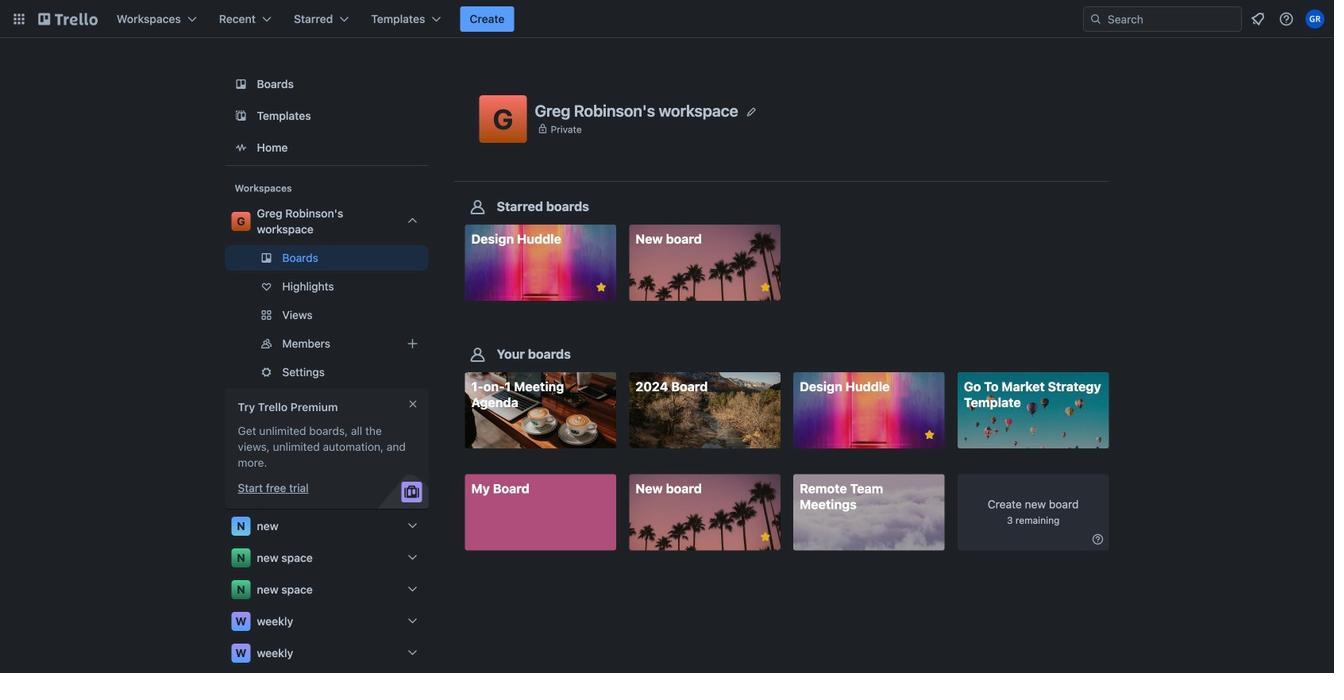 Task type: locate. For each thing, give the bounding box(es) containing it.
greg robinson (gregrobinson96) image
[[1306, 10, 1325, 29]]

1 horizontal spatial click to unstar this board. it will be removed from your starred list. image
[[758, 530, 773, 544]]

home image
[[232, 138, 251, 157]]

click to unstar this board. it will be removed from your starred list. image
[[758, 280, 773, 295], [923, 428, 937, 443]]

board image
[[232, 75, 251, 94]]

open information menu image
[[1279, 11, 1295, 27]]

back to home image
[[38, 6, 98, 32]]

0 horizontal spatial click to unstar this board. it will be removed from your starred list. image
[[758, 280, 773, 295]]

1 vertical spatial click to unstar this board. it will be removed from your starred list. image
[[923, 428, 937, 443]]

template board image
[[232, 106, 251, 126]]

search image
[[1090, 13, 1103, 25]]

add image
[[403, 334, 422, 353]]

click to unstar this board. it will be removed from your starred list. image
[[594, 280, 609, 295], [758, 530, 773, 544]]

Search field
[[1083, 6, 1242, 32]]

1 vertical spatial click to unstar this board. it will be removed from your starred list. image
[[758, 530, 773, 544]]

1 horizontal spatial click to unstar this board. it will be removed from your starred list. image
[[923, 428, 937, 443]]

0 vertical spatial click to unstar this board. it will be removed from your starred list. image
[[594, 280, 609, 295]]



Task type: describe. For each thing, give the bounding box(es) containing it.
primary element
[[0, 0, 1334, 38]]

sm image
[[1090, 532, 1106, 548]]

0 horizontal spatial click to unstar this board. it will be removed from your starred list. image
[[594, 280, 609, 295]]

0 vertical spatial click to unstar this board. it will be removed from your starred list. image
[[758, 280, 773, 295]]

0 notifications image
[[1249, 10, 1268, 29]]



Task type: vqa. For each thing, say whether or not it's contained in the screenshot.
Customize views image
no



